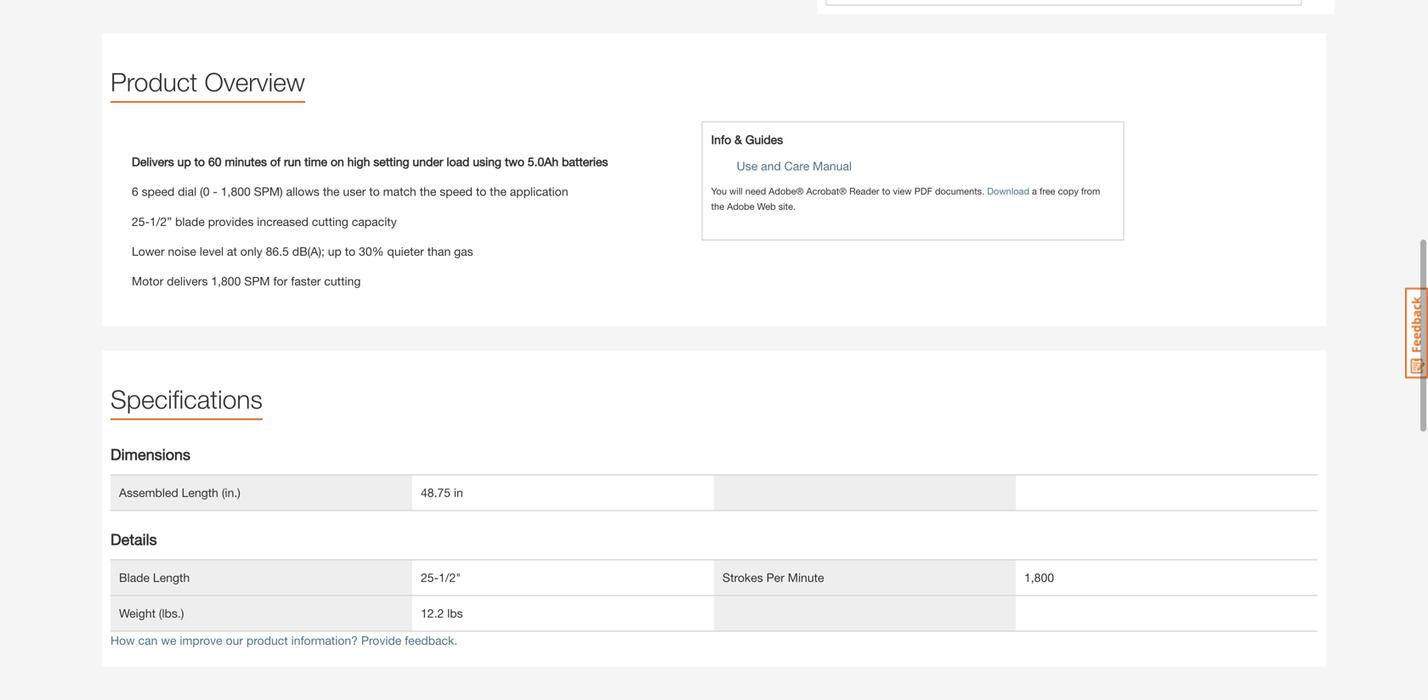 Task type: locate. For each thing, give the bounding box(es) containing it.
blade
[[175, 214, 205, 229]]

weight
[[119, 607, 156, 621]]

lbs
[[447, 607, 463, 621]]

1 speed from the left
[[142, 185, 175, 199]]

free
[[1040, 186, 1056, 197]]

48.75 in
[[421, 486, 463, 500]]

spm)
[[254, 185, 283, 199]]

under
[[413, 155, 443, 169]]

a
[[1032, 186, 1037, 197]]

copy
[[1058, 186, 1079, 197]]

download
[[987, 186, 1030, 197]]

product overview
[[111, 67, 305, 97]]

-
[[213, 185, 218, 199]]

delivers
[[167, 274, 208, 288]]

speed
[[142, 185, 175, 199], [440, 185, 473, 199]]

product
[[247, 634, 288, 648]]

cutting right the faster
[[324, 274, 361, 288]]

than
[[427, 244, 451, 258]]

documents.
[[935, 186, 985, 197]]

up up dial
[[177, 155, 191, 169]]

the
[[323, 185, 340, 199], [420, 185, 437, 199], [490, 185, 507, 199], [711, 201, 725, 212]]

1,800
[[221, 185, 251, 199], [211, 274, 241, 288], [1025, 571, 1054, 585]]

use and care manual
[[737, 159, 852, 173]]

guides
[[746, 133, 783, 147]]

1 vertical spatial up
[[328, 244, 342, 258]]

can
[[138, 634, 158, 648]]

0 horizontal spatial 25-
[[132, 214, 150, 229]]

25-1/2"
[[421, 571, 461, 585]]

the right match on the left of page
[[420, 185, 437, 199]]

care
[[785, 159, 810, 173]]

1 vertical spatial length
[[153, 571, 190, 585]]

speed right 6
[[142, 185, 175, 199]]

we
[[161, 634, 176, 648]]

1 vertical spatial 25-
[[421, 571, 439, 585]]

25- for 1/2"
[[132, 214, 150, 229]]

0 vertical spatial cutting
[[312, 214, 349, 229]]

need
[[746, 186, 766, 197]]

the inside a free copy from the adobe web site.
[[711, 201, 725, 212]]

(in.)
[[222, 486, 241, 500]]

12.2 lbs
[[421, 607, 463, 621]]

1 horizontal spatial speed
[[440, 185, 473, 199]]

length left (in.)
[[182, 486, 219, 500]]

how can we improve our product information? provide feedback. link
[[111, 634, 458, 648]]

up
[[177, 155, 191, 169], [328, 244, 342, 258]]

details
[[111, 531, 157, 549]]

6
[[132, 185, 138, 199]]

25- down 6
[[132, 214, 150, 229]]

1/2"
[[150, 214, 172, 229]]

specifications
[[111, 384, 263, 415]]

application
[[510, 185, 568, 199]]

manual
[[813, 159, 852, 173]]

adobe®
[[769, 186, 804, 197]]

match
[[383, 185, 416, 199]]

length
[[182, 486, 219, 500], [153, 571, 190, 585]]

noise
[[168, 244, 196, 258]]

2 speed from the left
[[440, 185, 473, 199]]

pdf
[[915, 186, 933, 197]]

web
[[757, 201, 776, 212]]

25-
[[132, 214, 150, 229], [421, 571, 439, 585]]

db(a);
[[292, 244, 325, 258]]

0 horizontal spatial up
[[177, 155, 191, 169]]

the down the you
[[711, 201, 725, 212]]

allows
[[286, 185, 320, 199]]

5.0ah
[[528, 155, 559, 169]]

speed down load
[[440, 185, 473, 199]]

25- up 12.2
[[421, 571, 439, 585]]

you
[[711, 186, 727, 197]]

length up "(lbs.)" in the left bottom of the page
[[153, 571, 190, 585]]

strokes per minute
[[723, 571, 824, 585]]

12.2
[[421, 607, 444, 621]]

up right db(a);
[[328, 244, 342, 258]]

1 horizontal spatial 25-
[[421, 571, 439, 585]]

length for details
[[153, 571, 190, 585]]

0 vertical spatial length
[[182, 486, 219, 500]]

acrobat®
[[807, 186, 847, 197]]

cutting down 6 speed dial (0 - 1,800 spm) allows the user to match the speed to the application
[[312, 214, 349, 229]]

strokes
[[723, 571, 763, 585]]

0 vertical spatial 1,800
[[221, 185, 251, 199]]

download link
[[987, 186, 1030, 197]]

time
[[304, 155, 327, 169]]

use and care manual link
[[737, 159, 852, 173]]

blade length
[[119, 571, 190, 585]]

provides
[[208, 214, 254, 229]]

increased
[[257, 214, 309, 229]]

delivers
[[132, 155, 174, 169]]

setting
[[374, 155, 409, 169]]

0 vertical spatial 25-
[[132, 214, 150, 229]]

60
[[208, 155, 222, 169]]

25-1/2" blade provides increased cutting capacity
[[132, 214, 397, 229]]

0 horizontal spatial speed
[[142, 185, 175, 199]]

adobe
[[727, 201, 755, 212]]



Task type: describe. For each thing, give the bounding box(es) containing it.
(lbs.)
[[159, 607, 184, 621]]

motor
[[132, 274, 164, 288]]

spm
[[244, 274, 270, 288]]

information?
[[291, 634, 358, 648]]

assembled length (in.)
[[119, 486, 241, 500]]

the left user at left
[[323, 185, 340, 199]]

in
[[454, 486, 463, 500]]

our
[[226, 634, 243, 648]]

for
[[273, 274, 288, 288]]

run
[[284, 155, 301, 169]]

feedback.
[[405, 634, 458, 648]]

level
[[200, 244, 224, 258]]

1 horizontal spatial up
[[328, 244, 342, 258]]

1 vertical spatial 1,800
[[211, 274, 241, 288]]

view
[[893, 186, 912, 197]]

you will need adobe® acrobat® reader to view pdf documents. download
[[711, 186, 1030, 197]]

to right user at left
[[369, 185, 380, 199]]

48.75
[[421, 486, 451, 500]]

and
[[761, 159, 781, 173]]

only
[[240, 244, 263, 258]]

assembled
[[119, 486, 178, 500]]

a free copy from the adobe web site.
[[711, 186, 1101, 212]]

of
[[270, 155, 281, 169]]

info
[[711, 133, 731, 147]]

from
[[1082, 186, 1101, 197]]

to left view
[[882, 186, 891, 197]]

overview
[[205, 67, 305, 97]]

to left 30%
[[345, 244, 356, 258]]

info & guides
[[711, 133, 783, 147]]

minutes
[[225, 155, 267, 169]]

faster
[[291, 274, 321, 288]]

30%
[[359, 244, 384, 258]]

dimensions
[[111, 446, 191, 464]]

0 vertical spatial up
[[177, 155, 191, 169]]

lower
[[132, 244, 165, 258]]

motor delivers 1,800 spm for faster cutting
[[132, 274, 361, 288]]

high
[[347, 155, 370, 169]]

load
[[447, 155, 470, 169]]

2 vertical spatial 1,800
[[1025, 571, 1054, 585]]

86.5
[[266, 244, 289, 258]]

25- for 1/2"
[[421, 571, 439, 585]]

how
[[111, 634, 135, 648]]

improve
[[180, 634, 223, 648]]

on
[[331, 155, 344, 169]]

product
[[111, 67, 198, 97]]

site.
[[779, 201, 796, 212]]

using
[[473, 155, 502, 169]]

use
[[737, 159, 758, 173]]

provide
[[361, 634, 402, 648]]

capacity
[[352, 214, 397, 229]]

6 speed dial (0 - 1,800 spm) allows the user to match the speed to the application
[[132, 185, 568, 199]]

the down using
[[490, 185, 507, 199]]

will
[[730, 186, 743, 197]]

at
[[227, 244, 237, 258]]

1 vertical spatial cutting
[[324, 274, 361, 288]]

delivers up to 60 minutes of run time on high setting under load using two 5.0ah batteries
[[132, 155, 608, 169]]

to down using
[[476, 185, 487, 199]]

weight (lbs.)
[[119, 607, 184, 621]]

batteries
[[562, 155, 608, 169]]

1/2"
[[439, 571, 461, 585]]

how can we improve our product information? provide feedback.
[[111, 634, 458, 648]]

user
[[343, 185, 366, 199]]

two
[[505, 155, 525, 169]]

gas
[[454, 244, 473, 258]]

dial
[[178, 185, 197, 199]]

feedback link image
[[1406, 287, 1429, 379]]

length for dimensions
[[182, 486, 219, 500]]

quieter
[[387, 244, 424, 258]]

to left 60
[[194, 155, 205, 169]]

reader
[[850, 186, 880, 197]]

(0
[[200, 185, 210, 199]]

blade
[[119, 571, 150, 585]]



Task type: vqa. For each thing, say whether or not it's contained in the screenshot.
comfortable
no



